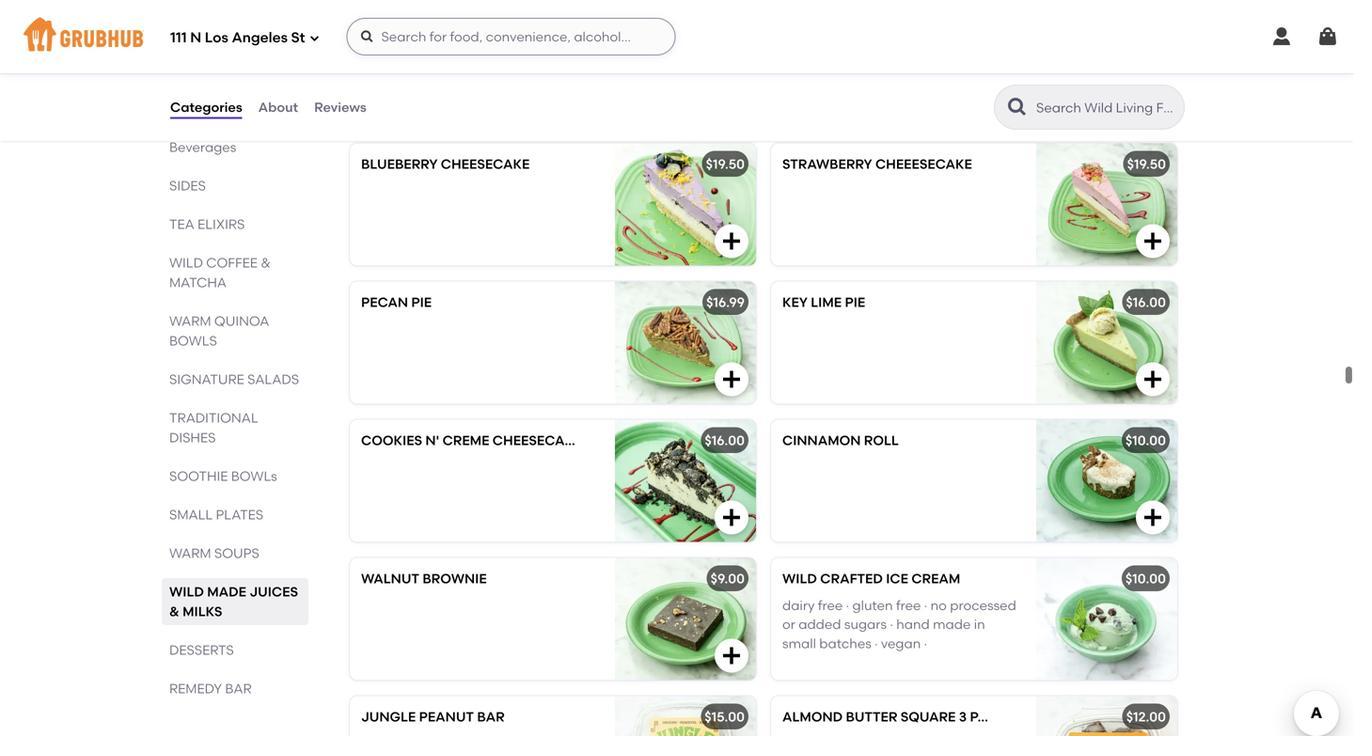 Task type: vqa. For each thing, say whether or not it's contained in the screenshot.
90 On time delivery
no



Task type: describe. For each thing, give the bounding box(es) containing it.
cinnamon roll
[[782, 433, 899, 449]]

about
[[258, 99, 298, 115]]

remedy
[[169, 681, 222, 697]]

in
[[974, 617, 985, 633]]

about button
[[257, 73, 299, 141]]

warm quinoa bowls tab
[[169, 311, 301, 351]]

warm soups tab
[[169, 544, 301, 563]]

signature salads
[[169, 371, 299, 387]]

almond butter square 3 pack image
[[1036, 696, 1177, 736]]

warm soups
[[169, 545, 259, 561]]

bowls
[[169, 333, 217, 349]]

batches
[[819, 636, 872, 652]]

jungle peanut bar image
[[615, 696, 756, 736]]

dishes
[[169, 430, 216, 446]]

juices
[[250, 584, 298, 600]]

· down hand
[[924, 636, 927, 652]]

0 vertical spatial cheesecake
[[441, 156, 530, 172]]

walnut brownie image
[[615, 558, 756, 680]]

tea
[[169, 216, 194, 232]]

$15.00
[[705, 709, 745, 725]]

ice
[[886, 571, 908, 587]]

· left no
[[924, 597, 928, 613]]

beverages tab
[[169, 137, 301, 157]]

added
[[799, 617, 841, 633]]

1 pie from the left
[[411, 294, 432, 310]]

crafted
[[820, 571, 883, 587]]

wild coffee & matcha tab
[[169, 253, 301, 292]]

$16.00 for cookies n' creme cheesecake
[[705, 433, 745, 449]]

beverages
[[169, 139, 236, 155]]

$16.99
[[706, 294, 745, 310]]

cheeesecake
[[876, 156, 972, 172]]

blueberry
[[361, 156, 438, 172]]

tea elixirs tab
[[169, 214, 301, 234]]

key lime pie
[[782, 294, 865, 310]]

wild made juices & milks
[[169, 584, 298, 620]]

small
[[782, 636, 816, 652]]

warm quinoa bowls
[[169, 313, 269, 349]]

small plates
[[169, 507, 263, 523]]

cayenne
[[444, 15, 499, 31]]

traditional dishes
[[169, 410, 258, 446]]

dairy free · gluten free · no processed or added sugars · hand made in small batches · vegan ·
[[782, 597, 1016, 652]]

1 horizontal spatial bar
[[477, 709, 505, 725]]

categories button
[[169, 73, 243, 141]]

wild for wild crafted ice cream
[[782, 571, 817, 587]]

soothie bowls tab
[[169, 466, 301, 486]]

strawberry cheeesecake image
[[1036, 143, 1177, 266]]

vegan
[[881, 636, 921, 652]]

& inside wild coffee & matcha
[[261, 255, 271, 271]]

small
[[169, 507, 213, 523]]

remedy bar tab
[[169, 679, 301, 699]]

almond butter square 3 pack
[[782, 709, 1007, 725]]

elixirs
[[198, 216, 245, 232]]

categories
[[170, 99, 242, 115]]

pecan
[[361, 294, 408, 310]]

coffee
[[206, 255, 258, 271]]

desserts tab
[[169, 640, 301, 660]]

plates
[[216, 507, 263, 523]]

made
[[933, 617, 971, 633]]

strawberry
[[782, 156, 872, 172]]

svg image for key lime pie
[[1142, 368, 1164, 391]]

traditional
[[169, 410, 258, 426]]

wild for wild made juices & milks
[[169, 584, 204, 600]]

2 free from the left
[[896, 597, 921, 613]]

111
[[170, 29, 187, 46]]

processed
[[950, 597, 1016, 613]]

n'
[[425, 433, 439, 449]]

· down sugars
[[875, 636, 878, 652]]

3
[[959, 709, 967, 725]]

soups
[[214, 545, 259, 561]]

cookies n' creme cheesecake image
[[615, 420, 756, 542]]

warm for warm quinoa bowls
[[169, 313, 211, 329]]

2 pie from the left
[[845, 294, 865, 310]]

peanut
[[419, 709, 474, 725]]

cinnamon roll image
[[1036, 420, 1177, 542]]

wild crafted ice cream image
[[1036, 558, 1177, 680]]

svg image for blueberry cheesecake
[[720, 230, 743, 253]]

pack
[[970, 709, 1007, 725]]

sides tab
[[169, 176, 301, 196]]

· left the gluten
[[846, 597, 849, 613]]

pecan pie
[[361, 294, 432, 310]]

tea elixirs
[[169, 216, 245, 232]]

creme
[[443, 433, 489, 449]]



Task type: locate. For each thing, give the bounding box(es) containing it.
wild inside wild made juices & milks
[[169, 584, 204, 600]]

or
[[782, 617, 796, 633]]

watermelon, cayenne button
[[350, 0, 756, 61]]

2 warm from the top
[[169, 545, 211, 561]]

salads
[[247, 371, 299, 387]]

free up hand
[[896, 597, 921, 613]]

wild inside wild coffee & matcha
[[169, 255, 203, 271]]

0 vertical spatial &
[[261, 255, 271, 271]]

made
[[207, 584, 246, 600]]

1 horizontal spatial $19.50
[[1127, 156, 1166, 172]]

Search Wild Living Foods search field
[[1035, 99, 1178, 117]]

& right the 'coffee'
[[261, 255, 271, 271]]

n
[[190, 29, 201, 46]]

desserts down milks
[[169, 642, 234, 658]]

svg image for cookies n' creme cheesecake
[[720, 506, 743, 529]]

0 horizontal spatial pie
[[411, 294, 432, 310]]

$10.00
[[1126, 433, 1166, 449], [1126, 571, 1166, 587]]

cheesecake right the creme at the bottom left of the page
[[493, 433, 582, 449]]

cookies n' creme cheesecake
[[361, 433, 582, 449]]

free
[[818, 597, 843, 613], [896, 597, 921, 613]]

warm up 'bowls'
[[169, 313, 211, 329]]

square
[[901, 709, 956, 725]]

blueberry cheesecake
[[361, 156, 530, 172]]

milks
[[183, 604, 222, 620]]

wild
[[169, 255, 203, 271], [782, 571, 817, 587], [169, 584, 204, 600]]

signature salads tab
[[169, 370, 301, 389]]

cinnamon
[[782, 433, 861, 449]]

brownie
[[423, 571, 487, 587]]

cookies
[[361, 433, 422, 449]]

wild up dairy
[[782, 571, 817, 587]]

sides
[[169, 178, 206, 194]]

cheesecake
[[441, 156, 530, 172], [493, 433, 582, 449]]

remedy bar
[[169, 681, 252, 697]]

0 horizontal spatial &
[[169, 604, 179, 620]]

1 horizontal spatial $16.00
[[1126, 294, 1166, 310]]

wild up milks
[[169, 584, 204, 600]]

warm
[[169, 313, 211, 329], [169, 545, 211, 561]]

$12.00
[[1126, 709, 1166, 725]]

0 vertical spatial $16.00
[[1126, 294, 1166, 310]]

warm for warm soups
[[169, 545, 211, 561]]

0 vertical spatial desserts
[[346, 99, 449, 123]]

1 horizontal spatial desserts
[[346, 99, 449, 123]]

pecan pie image
[[615, 282, 756, 404]]

watermelon,
[[361, 15, 441, 31]]

pie right pecan
[[411, 294, 432, 310]]

1 vertical spatial $10.00
[[1126, 571, 1166, 587]]

& inside wild made juices & milks
[[169, 604, 179, 620]]

0 vertical spatial bar
[[225, 681, 252, 697]]

soothie
[[169, 468, 228, 484]]

· up the vegan
[[890, 617, 893, 633]]

svg image for cinnamon roll
[[1142, 506, 1164, 529]]

2 $19.50 from the left
[[1127, 156, 1166, 172]]

blueberry cheesecake image
[[615, 143, 756, 266]]

sugars
[[844, 617, 887, 633]]

gluten
[[853, 597, 893, 613]]

reviews
[[314, 99, 367, 115]]

signature
[[169, 371, 244, 387]]

jungle
[[361, 709, 416, 725]]

0 horizontal spatial $19.50
[[706, 156, 745, 172]]

soothie bowls
[[169, 468, 277, 484]]

$16.00 for key lime pie
[[1126, 294, 1166, 310]]

st
[[291, 29, 305, 46]]

&
[[261, 255, 271, 271], [169, 604, 179, 620]]

almond
[[782, 709, 843, 725]]

angeles
[[232, 29, 288, 46]]

$9.00
[[711, 571, 745, 587]]

warm down small
[[169, 545, 211, 561]]

roll
[[864, 433, 899, 449]]

pie right lime at the right of the page
[[845, 294, 865, 310]]

0 vertical spatial $10.00
[[1126, 433, 1166, 449]]

bar
[[225, 681, 252, 697], [477, 709, 505, 725]]

bowls
[[231, 468, 277, 484]]

1 horizontal spatial &
[[261, 255, 271, 271]]

1 vertical spatial cheesecake
[[493, 433, 582, 449]]

desserts
[[346, 99, 449, 123], [169, 642, 234, 658]]

Search for food, convenience, alcohol... search field
[[347, 18, 676, 55]]

bar right peanut in the bottom left of the page
[[477, 709, 505, 725]]

watermelon, cayenne
[[361, 15, 499, 31]]

svg image for walnut brownie
[[720, 645, 743, 667]]

0 vertical spatial warm
[[169, 313, 211, 329]]

1 horizontal spatial free
[[896, 597, 921, 613]]

walnut brownie
[[361, 571, 487, 587]]

free up added
[[818, 597, 843, 613]]

los
[[205, 29, 228, 46]]

key lime pie image
[[1036, 282, 1177, 404]]

reviews button
[[313, 73, 368, 141]]

desserts inside desserts tab
[[169, 642, 234, 658]]

desserts up "blueberry"
[[346, 99, 449, 123]]

strawberry cheeesecake
[[782, 156, 972, 172]]

0 horizontal spatial bar
[[225, 681, 252, 697]]

matcha
[[169, 275, 227, 291]]

& left milks
[[169, 604, 179, 620]]

key
[[782, 294, 808, 310]]

1 free from the left
[[818, 597, 843, 613]]

cream
[[912, 571, 961, 587]]

quinoa
[[214, 313, 269, 329]]

walnut
[[361, 571, 419, 587]]

cheesecake right "blueberry"
[[441, 156, 530, 172]]

$10.00 for wild crafted ice cream "image"
[[1126, 571, 1166, 587]]

svg image
[[360, 29, 375, 44], [309, 32, 320, 44], [1142, 368, 1164, 391], [720, 506, 743, 529], [1142, 506, 1164, 529]]

wild made juices & milks tab
[[169, 582, 301, 622]]

wild coffee & matcha
[[169, 255, 271, 291]]

traditional dishes tab
[[169, 408, 301, 448]]

1 $19.50 from the left
[[706, 156, 745, 172]]

$16.00
[[1126, 294, 1166, 310], [705, 433, 745, 449]]

1 horizontal spatial pie
[[845, 294, 865, 310]]

pie
[[411, 294, 432, 310], [845, 294, 865, 310]]

svg image for strawberry cheeesecake
[[1142, 230, 1164, 253]]

1 warm from the top
[[169, 313, 211, 329]]

0 horizontal spatial free
[[818, 597, 843, 613]]

no
[[931, 597, 947, 613]]

0 horizontal spatial desserts
[[169, 642, 234, 658]]

svg image
[[1271, 25, 1293, 48], [1317, 25, 1339, 48], [720, 230, 743, 253], [1142, 230, 1164, 253], [720, 368, 743, 391], [720, 645, 743, 667]]

dairy
[[782, 597, 815, 613]]

search icon image
[[1006, 96, 1029, 118]]

butter
[[846, 709, 898, 725]]

svg image for pecan pie
[[720, 368, 743, 391]]

1 vertical spatial $16.00
[[705, 433, 745, 449]]

111 n los angeles st
[[170, 29, 305, 46]]

jungle peanut bar
[[361, 709, 505, 725]]

warm inside warm quinoa bowls
[[169, 313, 211, 329]]

lime
[[811, 294, 842, 310]]

$19.50
[[706, 156, 745, 172], [1127, 156, 1166, 172]]

$19.50 for strawberry cheeesecake
[[1127, 156, 1166, 172]]

1 vertical spatial warm
[[169, 545, 211, 561]]

wild up matcha
[[169, 255, 203, 271]]

wild crafted ice cream
[[782, 571, 961, 587]]

main navigation navigation
[[0, 0, 1354, 73]]

1 vertical spatial &
[[169, 604, 179, 620]]

bar down desserts tab
[[225, 681, 252, 697]]

·
[[846, 597, 849, 613], [924, 597, 928, 613], [890, 617, 893, 633], [875, 636, 878, 652], [924, 636, 927, 652]]

wild for wild coffee & matcha
[[169, 255, 203, 271]]

bar inside tab
[[225, 681, 252, 697]]

2 $10.00 from the top
[[1126, 571, 1166, 587]]

$10.00 for cinnamon roll image
[[1126, 433, 1166, 449]]

hand
[[896, 617, 930, 633]]

1 vertical spatial bar
[[477, 709, 505, 725]]

$19.50 for blueberry cheesecake
[[706, 156, 745, 172]]

0 horizontal spatial $16.00
[[705, 433, 745, 449]]

1 $10.00 from the top
[[1126, 433, 1166, 449]]

small plates tab
[[169, 505, 301, 525]]

1 vertical spatial desserts
[[169, 642, 234, 658]]



